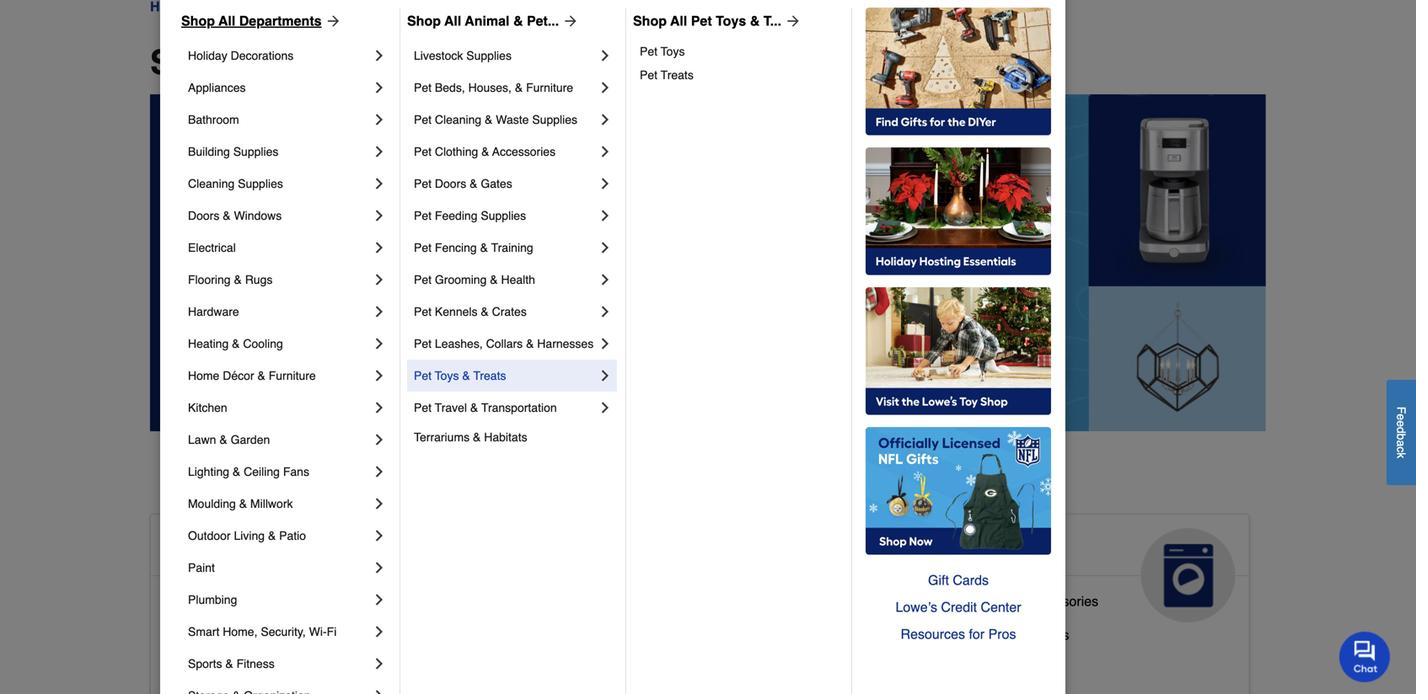 Task type: vqa. For each thing, say whether or not it's contained in the screenshot.
SAVE inside the 88 list item
no



Task type: locate. For each thing, give the bounding box(es) containing it.
livestock
[[414, 49, 463, 62], [540, 621, 596, 637]]

find gifts for the diyer. image
[[866, 8, 1052, 136]]

ceiling
[[244, 466, 280, 479]]

1 e from the top
[[1395, 414, 1409, 421]]

1 vertical spatial livestock supplies
[[540, 621, 652, 637]]

1 arrow right image from the left
[[559, 13, 580, 30]]

0 horizontal spatial accessories
[[493, 145, 556, 159]]

arrow right image inside shop all animal & pet... link
[[559, 13, 580, 30]]

garden
[[231, 433, 270, 447]]

e up d
[[1395, 414, 1409, 421]]

appliances link down "decorations"
[[188, 72, 371, 104]]

parts
[[979, 594, 1011, 610]]

0 horizontal spatial toys
[[435, 369, 459, 383]]

appliances up cards
[[916, 535, 1042, 562]]

e up b
[[1395, 421, 1409, 427]]

sports & fitness link
[[188, 649, 371, 681]]

1 vertical spatial pet beds, houses, & furniture
[[540, 655, 723, 670]]

arrow right image
[[559, 13, 580, 30], [782, 13, 802, 30]]

heating & cooling link
[[188, 328, 371, 360]]

1 horizontal spatial furniture
[[526, 81, 574, 94]]

wine
[[990, 628, 1021, 643]]

a
[[1395, 440, 1409, 447]]

1 horizontal spatial accessories
[[1027, 594, 1099, 610]]

livestock supplies for livestock supplies link to the bottom
[[540, 621, 652, 637]]

training
[[491, 241, 534, 255]]

all for animal
[[445, 13, 462, 29]]

living
[[234, 530, 265, 543]]

1 vertical spatial furniture
[[269, 369, 316, 383]]

1 vertical spatial livestock
[[540, 621, 596, 637]]

moulding & millwork link
[[188, 488, 371, 520]]

accessible for accessible bathroom
[[164, 594, 229, 610]]

chevron right image for pet kennels & crates
[[597, 304, 614, 320]]

1 horizontal spatial arrow right image
[[782, 13, 802, 30]]

enjoy savings year-round. no matter what you're shopping for, find what you need at a great price. image
[[150, 94, 1267, 432]]

treats
[[661, 68, 694, 82], [474, 369, 506, 383]]

livestock supplies link down care
[[540, 617, 652, 651]]

toys up travel
[[435, 369, 459, 383]]

4 accessible from the top
[[164, 662, 229, 677]]

pet for pet travel & transportation link
[[414, 401, 432, 415]]

1 horizontal spatial livestock
[[540, 621, 596, 637]]

chevron right image for flooring & rugs
[[371, 272, 388, 288]]

holiday
[[188, 49, 227, 62]]

1 vertical spatial home
[[294, 535, 360, 562]]

livestock supplies down shop all animal & pet...
[[414, 49, 512, 62]]

gift
[[929, 573, 950, 589]]

0 vertical spatial beds,
[[435, 81, 465, 94]]

toys up pet toys link
[[716, 13, 747, 29]]

all for departments
[[219, 13, 236, 29]]

0 vertical spatial livestock supplies link
[[414, 40, 597, 72]]

0 horizontal spatial furniture
[[269, 369, 316, 383]]

pet...
[[527, 13, 559, 29]]

fans
[[283, 466, 310, 479]]

chevron right image for outdoor living & patio
[[371, 528, 388, 545]]

home décor & furniture
[[188, 369, 316, 383]]

livestock supplies down care
[[540, 621, 652, 637]]

chevron right image for lawn & garden
[[371, 432, 388, 449]]

chevron right image
[[371, 47, 388, 64], [371, 79, 388, 96], [371, 111, 388, 128], [371, 143, 388, 160], [371, 175, 388, 192], [597, 175, 614, 192], [371, 240, 388, 256], [371, 272, 388, 288], [597, 336, 614, 353], [371, 368, 388, 385], [597, 368, 614, 385], [371, 464, 388, 481], [371, 496, 388, 513], [371, 528, 388, 545], [371, 592, 388, 609], [371, 624, 388, 641], [371, 688, 388, 695]]

supplies inside "link"
[[233, 145, 279, 159]]

building
[[188, 145, 230, 159]]

departments down arrow right image
[[295, 43, 501, 82]]

furniture inside home décor & furniture link
[[269, 369, 316, 383]]

pet
[[691, 13, 712, 29], [640, 45, 658, 58], [640, 68, 658, 82], [414, 81, 432, 94], [414, 113, 432, 127], [414, 145, 432, 159], [414, 177, 432, 191], [414, 209, 432, 223], [414, 241, 432, 255], [414, 273, 432, 287], [414, 305, 432, 319], [414, 337, 432, 351], [414, 369, 432, 383], [414, 401, 432, 415], [649, 535, 686, 562], [540, 655, 561, 670]]

resources for pros link
[[866, 622, 1052, 649]]

chevron right image for pet doors & gates
[[597, 175, 614, 192]]

accessible home image
[[390, 529, 485, 623]]

0 vertical spatial livestock
[[414, 49, 463, 62]]

shop for shop all departments
[[181, 13, 215, 29]]

pet treats
[[640, 68, 694, 82]]

chevron right image for pet leashes, collars & harnesses
[[597, 336, 614, 353]]

0 horizontal spatial houses,
[[469, 81, 512, 94]]

plumbing
[[188, 594, 237, 607]]

0 horizontal spatial cleaning
[[188, 177, 235, 191]]

toys up pet treats
[[661, 45, 685, 58]]

beverage
[[916, 628, 974, 643]]

appliance parts & accessories link
[[916, 590, 1099, 624]]

0 horizontal spatial beds,
[[435, 81, 465, 94]]

0 horizontal spatial livestock supplies
[[414, 49, 512, 62]]

pros
[[989, 627, 1017, 643]]

feeding
[[435, 209, 478, 223]]

1 horizontal spatial toys
[[661, 45, 685, 58]]

0 vertical spatial departments
[[239, 13, 322, 29]]

chat invite button image
[[1340, 632, 1392, 683]]

pet doors & gates
[[414, 177, 513, 191]]

&
[[514, 13, 523, 29], [750, 13, 760, 29], [515, 81, 523, 94], [485, 113, 493, 127], [482, 145, 490, 159], [470, 177, 478, 191], [223, 209, 231, 223], [480, 241, 488, 255], [234, 273, 242, 287], [490, 273, 498, 287], [481, 305, 489, 319], [232, 337, 240, 351], [526, 337, 534, 351], [258, 369, 266, 383], [462, 369, 470, 383], [471, 401, 478, 415], [473, 431, 481, 444], [220, 433, 227, 447], [233, 466, 241, 479], [239, 498, 247, 511], [268, 530, 276, 543], [626, 535, 643, 562], [1014, 594, 1023, 610], [978, 628, 987, 643], [656, 655, 665, 670], [225, 658, 233, 671], [268, 662, 277, 677]]

chevron right image for plumbing
[[371, 592, 388, 609]]

cleaning down building
[[188, 177, 235, 191]]

beverage & wine chillers link
[[916, 624, 1070, 658]]

chevron right image for heating & cooling
[[371, 336, 388, 353]]

pet toys link
[[640, 40, 840, 63]]

0 horizontal spatial shop
[[181, 13, 215, 29]]

habitats
[[484, 431, 528, 444]]

supplies
[[467, 49, 512, 62], [532, 113, 578, 127], [233, 145, 279, 159], [238, 177, 283, 191], [481, 209, 526, 223], [600, 621, 652, 637]]

0 vertical spatial toys
[[716, 13, 747, 29]]

bedroom
[[233, 628, 287, 643]]

supplies down the animal & pet care at the bottom
[[600, 621, 652, 637]]

0 horizontal spatial arrow right image
[[559, 13, 580, 30]]

pet feeding supplies
[[414, 209, 526, 223]]

2 vertical spatial toys
[[435, 369, 459, 383]]

chevron right image for cleaning supplies
[[371, 175, 388, 192]]

accessible for accessible bedroom
[[164, 628, 229, 643]]

supplies up cleaning supplies
[[233, 145, 279, 159]]

1 accessible from the top
[[164, 535, 288, 562]]

1 horizontal spatial shop
[[407, 13, 441, 29]]

pet beds, houses, & furniture link
[[414, 72, 597, 104], [540, 651, 723, 685]]

0 horizontal spatial appliances link
[[188, 72, 371, 104]]

toys for pet toys
[[661, 45, 685, 58]]

1 vertical spatial animal
[[540, 535, 619, 562]]

center
[[981, 600, 1022, 616]]

livestock for livestock supplies link to the bottom
[[540, 621, 596, 637]]

bathroom up building
[[188, 113, 239, 127]]

appliance parts & accessories
[[916, 594, 1099, 610]]

toys for pet toys & treats
[[435, 369, 459, 383]]

2 shop from the left
[[407, 13, 441, 29]]

1 horizontal spatial appliances link
[[903, 515, 1250, 623]]

accessories down the "waste"
[[493, 145, 556, 159]]

appliances down the holiday
[[188, 81, 246, 94]]

1 horizontal spatial livestock supplies
[[540, 621, 652, 637]]

flooring & rugs link
[[188, 264, 371, 296]]

bathroom
[[188, 113, 239, 127], [233, 594, 291, 610]]

2 vertical spatial furniture
[[669, 655, 723, 670]]

0 vertical spatial accessories
[[493, 145, 556, 159]]

3 shop from the left
[[633, 13, 667, 29]]

livestock for topmost livestock supplies link
[[414, 49, 463, 62]]

departments up the holiday decorations link at the top left
[[239, 13, 322, 29]]

shop all pet toys & t...
[[633, 13, 782, 29]]

1 horizontal spatial treats
[[661, 68, 694, 82]]

1 horizontal spatial cleaning
[[435, 113, 482, 127]]

0 horizontal spatial livestock
[[414, 49, 463, 62]]

0 vertical spatial bathroom
[[188, 113, 239, 127]]

appliances image
[[1142, 529, 1236, 623]]

bathroom link
[[188, 104, 371, 136]]

1 vertical spatial cleaning
[[188, 177, 235, 191]]

1 horizontal spatial animal
[[540, 535, 619, 562]]

t...
[[764, 13, 782, 29]]

cleaning up clothing
[[435, 113, 482, 127]]

1 vertical spatial livestock supplies link
[[540, 617, 652, 651]]

hardware link
[[188, 296, 371, 328]]

supplies down shop all animal & pet... link
[[467, 49, 512, 62]]

smart
[[188, 626, 220, 639]]

3 accessible from the top
[[164, 628, 229, 643]]

shop for shop all pet toys & t...
[[633, 13, 667, 29]]

1 vertical spatial doors
[[188, 209, 220, 223]]

arrow right image for shop all animal & pet...
[[559, 13, 580, 30]]

2 arrow right image from the left
[[782, 13, 802, 30]]

electrical link
[[188, 232, 371, 264]]

pet for pet leashes, collars & harnesses link
[[414, 337, 432, 351]]

0 vertical spatial appliances
[[188, 81, 246, 94]]

livestock down shop all animal & pet...
[[414, 49, 463, 62]]

houses,
[[469, 81, 512, 94], [603, 655, 652, 670]]

moulding
[[188, 498, 236, 511]]

appliances
[[188, 81, 246, 94], [916, 535, 1042, 562]]

2 accessible from the top
[[164, 594, 229, 610]]

chevron right image
[[597, 47, 614, 64], [597, 79, 614, 96], [597, 111, 614, 128], [597, 143, 614, 160], [371, 207, 388, 224], [597, 207, 614, 224], [597, 240, 614, 256], [597, 272, 614, 288], [371, 304, 388, 320], [597, 304, 614, 320], [371, 336, 388, 353], [371, 400, 388, 417], [597, 400, 614, 417], [371, 432, 388, 449], [371, 560, 388, 577], [371, 656, 388, 673]]

appliances link up chillers
[[903, 515, 1250, 623]]

doors up the "electrical"
[[188, 209, 220, 223]]

animal
[[465, 13, 510, 29], [540, 535, 619, 562]]

bathroom up the smart home, security, wi-fi
[[233, 594, 291, 610]]

pet for pet toys link
[[640, 45, 658, 58]]

2 horizontal spatial shop
[[633, 13, 667, 29]]

1 vertical spatial beds,
[[564, 655, 599, 670]]

supplies for building supplies "link"
[[233, 145, 279, 159]]

0 vertical spatial appliances link
[[188, 72, 371, 104]]

doors up feeding on the top left
[[435, 177, 467, 191]]

0 vertical spatial furniture
[[526, 81, 574, 94]]

1 horizontal spatial appliances
[[916, 535, 1042, 562]]

holiday hosting essentials. image
[[866, 148, 1052, 276]]

pet for pet treats link
[[640, 68, 658, 82]]

supplies for livestock supplies link to the bottom
[[600, 621, 652, 637]]

pet for pet feeding supplies 'link' in the left of the page
[[414, 209, 432, 223]]

pet inside 'link'
[[414, 209, 432, 223]]

supplies up windows
[[238, 177, 283, 191]]

c
[[1395, 447, 1409, 453]]

for
[[969, 627, 985, 643]]

accessories up chillers
[[1027, 594, 1099, 610]]

paint link
[[188, 552, 371, 584]]

supplies up pet fencing & training link
[[481, 209, 526, 223]]

all for pet
[[671, 13, 688, 29]]

1 vertical spatial pet beds, houses, & furniture link
[[540, 651, 723, 685]]

0 horizontal spatial appliances
[[188, 81, 246, 94]]

pet leashes, collars & harnesses link
[[414, 328, 597, 360]]

arrow right image inside shop all pet toys & t... link
[[782, 13, 802, 30]]

1 vertical spatial departments
[[295, 43, 501, 82]]

lawn
[[188, 433, 216, 447]]

shop all departments
[[181, 13, 322, 29]]

0 vertical spatial livestock supplies
[[414, 49, 512, 62]]

1 horizontal spatial houses,
[[603, 655, 652, 670]]

chevron right image for pet clothing & accessories
[[597, 143, 614, 160]]

pet travel & transportation
[[414, 401, 557, 415]]

0 vertical spatial pet beds, houses, & furniture
[[414, 81, 574, 94]]

0 vertical spatial doors
[[435, 177, 467, 191]]

livestock down care
[[540, 621, 596, 637]]

chevron right image for livestock supplies
[[597, 47, 614, 64]]

plumbing link
[[188, 584, 371, 617]]

1 shop from the left
[[181, 13, 215, 29]]

chevron right image for doors & windows
[[371, 207, 388, 224]]

e
[[1395, 414, 1409, 421], [1395, 421, 1409, 427]]

furniture
[[526, 81, 574, 94], [269, 369, 316, 383], [669, 655, 723, 670]]

0 horizontal spatial animal
[[465, 13, 510, 29]]

resources
[[901, 627, 966, 643]]

accessible home
[[164, 535, 360, 562]]

1 vertical spatial appliances link
[[903, 515, 1250, 623]]

1 vertical spatial accessories
[[1027, 594, 1099, 610]]

pet for pet cleaning & waste supplies link
[[414, 113, 432, 127]]

travel
[[435, 401, 467, 415]]

patio
[[279, 530, 306, 543]]

2 horizontal spatial furniture
[[669, 655, 723, 670]]

pet inside the animal & pet care
[[649, 535, 686, 562]]

home décor & furniture link
[[188, 360, 371, 392]]

accessible bedroom link
[[164, 624, 287, 658]]

0 horizontal spatial treats
[[474, 369, 506, 383]]

gift cards
[[929, 573, 989, 589]]

shop
[[181, 13, 215, 29], [407, 13, 441, 29], [633, 13, 667, 29]]

chevron right image for lighting & ceiling fans
[[371, 464, 388, 481]]

pet toys & treats link
[[414, 360, 597, 392]]

treats up pet travel & transportation
[[474, 369, 506, 383]]

1 vertical spatial toys
[[661, 45, 685, 58]]

livestock supplies link down shop all animal & pet... link
[[414, 40, 597, 72]]

lighting & ceiling fans
[[188, 466, 310, 479]]

1 horizontal spatial doors
[[435, 177, 467, 191]]

pet beds, houses, & furniture for the topmost pet beds, houses, & furniture link
[[414, 81, 574, 94]]

1 horizontal spatial beds,
[[564, 655, 599, 670]]

pet feeding supplies link
[[414, 200, 597, 232]]

treats down pet toys
[[661, 68, 694, 82]]



Task type: describe. For each thing, give the bounding box(es) containing it.
care
[[540, 562, 593, 589]]

transportation
[[482, 401, 557, 415]]

decorations
[[231, 49, 294, 62]]

holiday decorations
[[188, 49, 294, 62]]

cards
[[953, 573, 989, 589]]

0 vertical spatial treats
[[661, 68, 694, 82]]

2 e from the top
[[1395, 421, 1409, 427]]

sports & fitness
[[188, 658, 275, 671]]

d
[[1395, 427, 1409, 434]]

accessories for appliance parts & accessories
[[1027, 594, 1099, 610]]

chevron right image for pet feeding supplies
[[597, 207, 614, 224]]

chevron right image for pet travel & transportation
[[597, 400, 614, 417]]

pet treats link
[[640, 63, 840, 87]]

chevron right image for moulding & millwork
[[371, 496, 388, 513]]

shop
[[150, 43, 234, 82]]

chevron right image for pet toys & treats
[[597, 368, 614, 385]]

0 vertical spatial pet beds, houses, & furniture link
[[414, 72, 597, 104]]

arrow right image for shop all pet toys & t...
[[782, 13, 802, 30]]

pet cleaning & waste supplies
[[414, 113, 578, 127]]

accessible for accessible home
[[164, 535, 288, 562]]

fitness
[[237, 658, 275, 671]]

f e e d b a c k
[[1395, 407, 1409, 459]]

lowe's
[[896, 600, 938, 616]]

fi
[[327, 626, 337, 639]]

pet for pet fencing & training link
[[414, 241, 432, 255]]

f
[[1395, 407, 1409, 414]]

pet grooming & health link
[[414, 264, 597, 296]]

leashes,
[[435, 337, 483, 351]]

pet doors & gates link
[[414, 168, 597, 200]]

home,
[[223, 626, 258, 639]]

chillers
[[1025, 628, 1070, 643]]

resources for pros
[[901, 627, 1017, 643]]

hardware
[[188, 305, 239, 319]]

security,
[[261, 626, 306, 639]]

gift cards link
[[866, 568, 1052, 595]]

fencing
[[435, 241, 477, 255]]

0 vertical spatial home
[[188, 369, 220, 383]]

accessible entry & home link
[[164, 658, 317, 692]]

f e e d b a c k button
[[1387, 380, 1417, 486]]

chevron right image for smart home, security, wi-fi
[[371, 624, 388, 641]]

flooring
[[188, 273, 231, 287]]

2 horizontal spatial toys
[[716, 13, 747, 29]]

building supplies link
[[188, 136, 371, 168]]

pet toys
[[640, 45, 685, 58]]

pet beds, houses, & furniture for bottom pet beds, houses, & furniture link
[[540, 655, 723, 670]]

chevron right image for bathroom
[[371, 111, 388, 128]]

moulding & millwork
[[188, 498, 293, 511]]

accessible bedroom
[[164, 628, 287, 643]]

accessible bathroom link
[[164, 590, 291, 624]]

1 vertical spatial treats
[[474, 369, 506, 383]]

0 horizontal spatial doors
[[188, 209, 220, 223]]

lighting
[[188, 466, 229, 479]]

shop for shop all animal & pet...
[[407, 13, 441, 29]]

pet for pet doors & gates link
[[414, 177, 432, 191]]

building supplies
[[188, 145, 279, 159]]

accessible for accessible entry & home
[[164, 662, 229, 677]]

smart home, security, wi-fi
[[188, 626, 337, 639]]

electrical
[[188, 241, 236, 255]]

animal & pet care image
[[766, 529, 860, 623]]

pet for "pet clothing & accessories" link
[[414, 145, 432, 159]]

appliance
[[916, 594, 975, 610]]

visit the lowe's toy shop. image
[[866, 288, 1052, 416]]

supplies right the "waste"
[[532, 113, 578, 127]]

smart home, security, wi-fi link
[[188, 617, 371, 649]]

accessible entry & home
[[164, 662, 317, 677]]

chevron right image for hardware
[[371, 304, 388, 320]]

health
[[501, 273, 536, 287]]

2 vertical spatial home
[[281, 662, 317, 677]]

chevron right image for pet grooming & health
[[597, 272, 614, 288]]

chevron right image for kitchen
[[371, 400, 388, 417]]

chevron right image for pet fencing & training
[[597, 240, 614, 256]]

windows
[[234, 209, 282, 223]]

arrow right image
[[322, 13, 342, 30]]

pet for the pet grooming & health link
[[414, 273, 432, 287]]

chevron right image for electrical
[[371, 240, 388, 256]]

animal inside the animal & pet care
[[540, 535, 619, 562]]

animal & pet care
[[540, 535, 686, 589]]

1 vertical spatial appliances
[[916, 535, 1042, 562]]

heating
[[188, 337, 229, 351]]

paint
[[188, 562, 215, 575]]

pet kennels & crates
[[414, 305, 527, 319]]

chevron right image for sports & fitness
[[371, 656, 388, 673]]

millwork
[[250, 498, 293, 511]]

pet leashes, collars & harnesses
[[414, 337, 594, 351]]

chevron right image for pet beds, houses, & furniture
[[597, 79, 614, 96]]

pet for pet toys & treats link
[[414, 369, 432, 383]]

pet for pet kennels & crates link
[[414, 305, 432, 319]]

officially licensed n f l gifts. shop now. image
[[866, 428, 1052, 556]]

entry
[[233, 662, 264, 677]]

terrariums & habitats
[[414, 431, 528, 444]]

departments for shop all departments
[[295, 43, 501, 82]]

collars
[[486, 337, 523, 351]]

departments for shop all departments
[[239, 13, 322, 29]]

accessible home link
[[151, 515, 498, 623]]

pet clothing & accessories
[[414, 145, 556, 159]]

& inside the animal & pet care
[[626, 535, 643, 562]]

harnesses
[[537, 337, 594, 351]]

sports
[[188, 658, 222, 671]]

0 vertical spatial animal
[[465, 13, 510, 29]]

0 vertical spatial cleaning
[[435, 113, 482, 127]]

k
[[1395, 453, 1409, 459]]

b
[[1395, 434, 1409, 440]]

shop all animal & pet... link
[[407, 11, 580, 31]]

lowe's credit center link
[[866, 595, 1052, 622]]

chevron right image for building supplies
[[371, 143, 388, 160]]

accessories for pet clothing & accessories
[[493, 145, 556, 159]]

lighting & ceiling fans link
[[188, 456, 371, 488]]

kitchen
[[188, 401, 227, 415]]

beverage & wine chillers
[[916, 628, 1070, 643]]

supplies inside 'link'
[[481, 209, 526, 223]]

crates
[[492, 305, 527, 319]]

chevron right image for appliances
[[371, 79, 388, 96]]

shop all departments link
[[181, 11, 342, 31]]

chevron right image for home décor & furniture
[[371, 368, 388, 385]]

chevron right image for paint
[[371, 560, 388, 577]]

kitchen link
[[188, 392, 371, 424]]

supplies for topmost livestock supplies link
[[467, 49, 512, 62]]

outdoor
[[188, 530, 231, 543]]

wi-
[[309, 626, 327, 639]]

pet travel & transportation link
[[414, 392, 597, 424]]

supplies for cleaning supplies link
[[238, 177, 283, 191]]

pet toys & treats
[[414, 369, 506, 383]]

0 vertical spatial houses,
[[469, 81, 512, 94]]

pet kennels & crates link
[[414, 296, 597, 328]]

1 vertical spatial bathroom
[[233, 594, 291, 610]]

kennels
[[435, 305, 478, 319]]

décor
[[223, 369, 254, 383]]

1 vertical spatial houses,
[[603, 655, 652, 670]]

credit
[[942, 600, 978, 616]]

livestock supplies for topmost livestock supplies link
[[414, 49, 512, 62]]

rugs
[[245, 273, 273, 287]]

pet clothing & accessories link
[[414, 136, 597, 168]]

chevron right image for pet cleaning & waste supplies
[[597, 111, 614, 128]]

chevron right image for holiday decorations
[[371, 47, 388, 64]]

heating & cooling
[[188, 337, 283, 351]]



